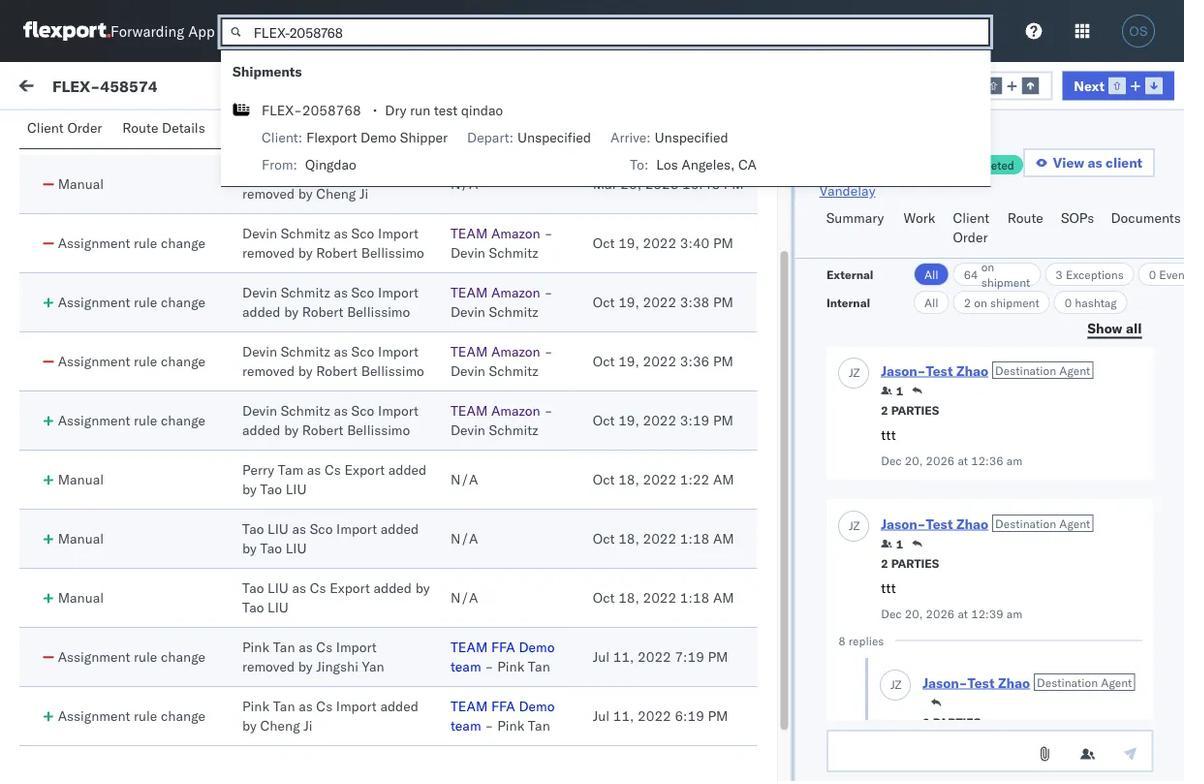Task type: describe. For each thing, give the bounding box(es) containing it.
team amazon - devin schmitz for oct 19, 2022 3:36 pm
[[451, 343, 553, 379]]

team for oct 19, 2022 3:38 pm
[[451, 284, 488, 301]]

12:35
[[496, 313, 534, 330]]

rule for oct 19, 2022 3:36 pm
[[134, 353, 157, 370]]

jul for jul 11, 2022 7:19 pm
[[593, 648, 610, 665]]

flexport
[[306, 129, 357, 146]]

flex- right my on the top of the page
[[52, 76, 100, 95]]

devin schmitz as sco import removed by robert bellissimo for oct 19, 2022 3:40 pm
[[242, 225, 424, 261]]

los
[[656, 156, 678, 173]]

route details button
[[115, 110, 218, 148]]

perry tam as cs export removed by cheng ji
[[242, 166, 385, 202]]

related
[[913, 168, 953, 183]]

demo for pink tan as cs import removed by jingshi yan
[[519, 639, 555, 656]]

perry for perry tam as cs export removed by cheng ji
[[242, 166, 274, 183]]

458574 for dec 20, 2026, 12:35 am pst
[[953, 313, 1003, 330]]

ji for import
[[304, 717, 313, 734]]

19, for oct 19, 2022 3:38 pm
[[619, 294, 640, 311]]

2026, up dec 8, 2026, 6:39 pm pst
[[455, 574, 493, 591]]

tao inside perry tam as cs export added by tao liu
[[260, 481, 282, 498]]

tam for tao
[[278, 461, 304, 478]]

sops
[[1061, 209, 1095, 226]]

flex-458574
[[52, 76, 158, 95]]

all for 2
[[924, 295, 939, 310]]

7 jason-test zhao from the top
[[94, 733, 197, 750]]

demo for pink tan as cs import added by cheng ji
[[519, 698, 555, 715]]

6 jason-test zhao from the top
[[94, 646, 197, 663]]

robert for oct 19, 2022 3:19 pm
[[302, 422, 344, 439]]

2022 left 3:40
[[643, 235, 677, 252]]

on for 64
[[981, 259, 994, 274]]

2022 down oct 18, 2022 1:22 am
[[643, 530, 677, 547]]

1 6:47 from the top
[[496, 487, 526, 504]]

message list button
[[217, 114, 317, 152]]

oct 19, 2022 3:38 pm
[[593, 294, 734, 311]]

jason-test zhao button for ttt dec 20, 2026 at 12:39 am
[[881, 515, 988, 532]]

even
[[1159, 267, 1184, 282]]

flex- up ttt dec 20, 2026 at 12:36 am
[[912, 400, 953, 417]]

tao liu as sco import added by tao liu
[[242, 520, 419, 557]]

manual for perry tam as cs export removed by cheng ji
[[58, 175, 104, 192]]

sco for oct 19, 2022 3:40 pm
[[351, 225, 374, 242]]

internal (0) button
[[122, 114, 217, 152]]

oct 19, 2022 3:40 pm
[[593, 235, 734, 252]]

route button
[[1000, 201, 1053, 258]]

view as client button
[[1023, 148, 1155, 177]]

2 parties for ttt dec 20, 2026 at 12:36 am
[[881, 403, 939, 418]]

at for ttt dec 20, 2026 at 12:36 am
[[957, 454, 968, 468]]

jason-test zhao destination agent for ttt dec 20, 2026 at 12:36 am
[[881, 362, 1090, 379]]

jason-test zhao destination agent for ttt dec 20, 2026 at 12:39 am
[[881, 515, 1090, 532]]

1 jason-test zhao from the top
[[94, 210, 197, 227]]

summary
[[826, 209, 884, 226]]

2026, left 6:38
[[446, 749, 484, 766]]

| no filters applied
[[238, 79, 353, 96]]

0 horizontal spatial documents button
[[336, 110, 425, 148]]

oct 18, 2022 1:18 am for tao liu as sco import added by tao liu
[[593, 530, 734, 547]]

2 vertical spatial message
[[60, 168, 107, 183]]

at for ttt dec 20, 2026 at 12:39 am
[[957, 607, 968, 621]]

change for oct 19, 2022 3:38 pm
[[161, 294, 205, 311]]

1:22
[[680, 471, 710, 488]]

11, for jul 11, 2022 7:19 pm
[[613, 648, 634, 665]]

2 oct from the top
[[593, 294, 615, 311]]

Search Shipments (/) text field
[[221, 17, 991, 47]]

(0) for external (0)
[[85, 123, 111, 140]]

2 resize handle column header from the left
[[625, 162, 649, 781]]

hashtag
[[1075, 295, 1117, 310]]

5 oct from the top
[[593, 471, 615, 488]]

1 vertical spatial client order
[[953, 209, 990, 246]]

vandelay link
[[820, 181, 876, 201]]

20, inside ttt dec 20, 2026 at 12:39 am
[[905, 607, 923, 621]]

@
[[58, 679, 69, 696]]

team for pink tan as cs import added by cheng ji
[[451, 717, 481, 734]]

7:19
[[675, 648, 704, 665]]

8, for dec 8, 2026, 6:38 pm pst
[[430, 749, 443, 766]]

by inside pink tan as cs import added by cheng ji
[[242, 717, 257, 734]]

pink tan as cs import added by cheng ji
[[242, 698, 419, 734]]

by inside "pink tan as cs import removed by jingshi yan"
[[298, 658, 313, 675]]

perry tam as cs export added by tao liu
[[242, 461, 427, 498]]

category
[[658, 168, 706, 183]]

change for oct 19, 2022 3:36 pm
[[161, 353, 205, 370]]

0 horizontal spatial client order button
[[19, 110, 115, 148]]

time
[[593, 131, 623, 148]]

assignment rule change for oct 19, 2022 3:36 pm
[[58, 353, 205, 370]]

2026, left 12:33
[[455, 400, 493, 417]]

(0) for internal (0)
[[181, 123, 206, 140]]

2022 left 3:19
[[643, 412, 677, 429]]

tan up the dec 8, 2026, 6:38 pm pst
[[528, 717, 550, 734]]

shipments
[[233, 63, 302, 80]]

qingdao
[[305, 156, 356, 173]]

12:39
[[971, 607, 1003, 621]]

2 vertical spatial jason-test zhao destination agent
[[922, 674, 1132, 691]]

bellissimo for oct 19, 2022 3:40 pm
[[361, 244, 424, 261]]

19, for oct 19, 2022 3:19 pm
[[619, 412, 640, 429]]

jingshi
[[316, 658, 358, 675]]

4 jason-test zhao from the top
[[94, 472, 197, 488]]

oct 18, 2022 1:18 am for tao liu as cs export added by tao liu
[[593, 589, 734, 606]]

1 vertical spatial documents button
[[1103, 201, 1184, 258]]

assignees button
[[505, 110, 586, 148]]

2 on shipment
[[964, 295, 1039, 310]]

pink inside pink tan as cs import added by cheng ji
[[242, 698, 269, 715]]

jul 11, 2022 6:19 pm
[[593, 708, 728, 724]]

flex- down the 'work' button
[[912, 313, 953, 330]]

assignment rule change for jul 11, 2022 7:19 pm
[[58, 648, 205, 665]]

1 horizontal spatial client order button
[[945, 201, 1000, 258]]

6 oct from the top
[[593, 530, 615, 547]]

flexport. image
[[23, 21, 110, 41]]

ffa for jul 11, 2022 7:19 pm
[[491, 639, 515, 656]]

to: los angeles, ca
[[630, 156, 757, 173]]

liu down perry tam as cs export added by tao liu
[[268, 520, 289, 537]]

unspecified for arrive: unspecified
[[655, 129, 729, 146]]

2 vertical spatial destination
[[1037, 676, 1098, 690]]

client for left 'client order' button
[[27, 119, 64, 136]]

show all button
[[1076, 314, 1153, 343]]

cs for perry tam as cs export added by tao liu
[[325, 461, 341, 478]]

0 vertical spatial order
[[67, 119, 102, 136]]

team for pink tan as cs import removed by jingshi yan
[[451, 658, 481, 675]]

0 for 0 hashtag
[[1065, 295, 1072, 310]]

by inside perry tam as cs export removed by cheng ji
[[298, 185, 313, 202]]

flex- 458574 for dec 8, 2026, 6:39 pm pst
[[912, 661, 1003, 678]]

to:
[[630, 156, 649, 173]]

depart:
[[467, 129, 514, 146]]

route details
[[122, 119, 205, 136]]

as inside the tao liu as sco import added by tao liu
[[292, 520, 306, 537]]

assignment for jul 11, 2022 6:19 pm
[[58, 708, 130, 724]]

manual for tao liu as cs export added by tao liu
[[58, 589, 104, 606]]

description
[[242, 131, 313, 148]]

liu up tao liu as cs export added by tao liu
[[286, 540, 307, 557]]

as inside perry tam as cs export added by tao liu
[[307, 461, 321, 478]]

am for ttt dec 20, 2026 at 12:39 am
[[1006, 607, 1022, 621]]

view as client
[[1053, 154, 1143, 171]]

exceptions
[[1066, 267, 1124, 282]]

3
[[1056, 267, 1063, 282]]

added inside tao liu as cs export added by tao liu
[[374, 580, 412, 597]]

tao liu as cs export added by tao liu
[[242, 580, 430, 616]]

0 vertical spatial demo
[[361, 129, 397, 146]]

flex- down filters
[[262, 102, 302, 119]]

team for oct 19, 2022 3:19 pm
[[451, 402, 488, 419]]

rule for jul 11, 2022 6:19 pm
[[134, 708, 157, 724]]

message (0)
[[144, 79, 226, 96]]

change for jul 11, 2022 7:19 pm
[[161, 648, 205, 665]]

3 oct from the top
[[593, 353, 615, 370]]

arrive:
[[611, 129, 651, 146]]

rule for jul 11, 2022 7:19 pm
[[134, 648, 157, 665]]

1 dec 17, 2026, 6:47 pm pst from the top
[[403, 487, 577, 504]]

work
[[904, 209, 936, 226]]

dec 8, 2026, 6:38 pm pst
[[403, 749, 569, 766]]

458574 for dec 8, 2026, 6:39 pm pst
[[953, 661, 1003, 678]]

as inside pink tan as cs import added by cheng ji
[[299, 698, 313, 715]]

pink inside "pink tan as cs import removed by jingshi yan"
[[242, 639, 269, 656]]

client:
[[262, 129, 302, 146]]

qindao
[[461, 102, 503, 119]]

team for oct 19, 2022 3:36 pm
[[451, 343, 488, 360]]

1 for ttt dec 20, 2026 at 12:36 am
[[896, 384, 903, 398]]

2026, left "6:39"
[[446, 661, 484, 678]]

summary button
[[819, 201, 896, 258]]

7 oct from the top
[[593, 589, 615, 606]]

forwarding app
[[110, 22, 215, 40]]

route for route
[[1008, 209, 1044, 226]]

by inside perry tam as cs export added by tao liu
[[242, 481, 257, 498]]

3:36
[[680, 353, 710, 370]]

test up the messages
[[434, 102, 458, 119]]

n/a for perry tam as cs export added by tao liu
[[451, 471, 478, 488]]

flex- 458574 for dec 20, 2026, 12:35 am pst
[[912, 313, 1003, 330]]

reference
[[451, 131, 513, 148]]

resize handle column header for message
[[371, 162, 394, 781]]

dec inside ttt dec 20, 2026 at 12:36 am
[[881, 454, 902, 468]]

oct 18, 2022 1:22 am
[[593, 471, 734, 488]]

2023
[[645, 175, 679, 192]]

destination for ttt dec 20, 2026 at 12:39 am
[[995, 517, 1056, 531]]

4 oct from the top
[[593, 412, 615, 429]]

filters
[[269, 79, 304, 96]]

shipment completed
[[904, 157, 1015, 172]]

replies
[[848, 634, 884, 648]]

amazon for oct 19, 2022 3:36 pm
[[491, 343, 540, 360]]

os button
[[1117, 9, 1161, 53]]

app
[[188, 22, 215, 40]]

1:18 for tao liu as sco import added by tao liu
[[680, 530, 710, 547]]

2022 left 3:36
[[643, 353, 677, 370]]

assignment rule change for oct 19, 2022 3:19 pm
[[58, 412, 205, 429]]

jul 11, 2022 7:19 pm
[[593, 648, 728, 665]]

0 hashtag
[[1065, 295, 1117, 310]]

from:
[[262, 156, 297, 173]]

2022 up 'jul 11, 2022 7:19 pm'
[[643, 589, 677, 606]]

n/a for tao liu as cs export added by tao liu
[[451, 589, 478, 606]]

6:38
[[488, 749, 517, 766]]

0 even
[[1149, 267, 1184, 282]]

assignees
[[512, 119, 578, 136]]

2 17, from the top
[[430, 574, 451, 591]]

tam for cheng
[[278, 166, 304, 183]]

2 parties for ttt dec 20, 2026 at 12:39 am
[[881, 556, 939, 571]]

cs for pink tan as cs import removed by jingshi yan
[[316, 639, 333, 656]]

458574 for dec 20, 2026, 12:36 am pst
[[953, 225, 1003, 242]]

20, for dec 20, 2026, 12:35 am pst
[[430, 313, 451, 330]]

client: flexport demo shipper
[[262, 129, 448, 146]]

no
[[247, 79, 265, 96]]

devin schmitz as sco import added by robert bellissimo for oct 19, 2022 3:19 pm
[[242, 402, 419, 439]]

2026, up dec 20, 2026, 12:35 am pst
[[455, 225, 493, 242]]

cs for pink tan as cs import added by cheng ji
[[316, 698, 333, 715]]

flex- down ttt dec 20, 2026 at 12:39 am
[[912, 661, 953, 678]]

os
[[1129, 24, 1148, 38]]

work button
[[896, 201, 945, 258]]

my
[[19, 75, 50, 101]]

2 parties button for ttt dec 20, 2026 at 12:36 am
[[881, 401, 939, 418]]

n/a for tao liu as sco import added by tao liu
[[451, 530, 478, 547]]

completed
[[957, 157, 1015, 172]]

internal (0)
[[130, 123, 206, 140]]

import for oct 19, 2022 3:36 pm
[[378, 343, 419, 360]]

2 jason-test zhao from the top
[[94, 297, 197, 314]]

messages button
[[425, 110, 505, 148]]

6:39
[[488, 661, 517, 678]]

20, inside ttt dec 20, 2026 at 12:36 am
[[905, 454, 923, 468]]

schedule
[[225, 119, 283, 136]]

2026 for ttt dec 20, 2026 at 12:36 am
[[926, 454, 954, 468]]

2 vertical spatial 2 parties button
[[922, 713, 981, 730]]

tan right "6:39"
[[528, 658, 550, 675]]

2022 left 3:38
[[643, 294, 677, 311]]

item/shipment
[[985, 168, 1064, 183]]

external for external (0)
[[31, 123, 82, 140]]

from: qingdao
[[262, 156, 356, 173]]

forwarding app link
[[23, 21, 215, 41]]

3:19
[[680, 412, 710, 429]]

assignment rule change for jul 11, 2022 6:19 pm
[[58, 708, 205, 724]]

as inside "pink tan as cs import removed by jingshi yan"
[[299, 639, 313, 656]]

2 vertical spatial agent
[[1101, 676, 1132, 690]]



Task type: locate. For each thing, give the bounding box(es) containing it.
shipment for 64 on shipment
[[981, 275, 1030, 289]]

agent for ttt dec 20, 2026 at 12:39 am
[[1059, 517, 1090, 531]]

2 1 from the top
[[896, 537, 903, 551]]

1 oct 18, 2022 1:18 am from the top
[[593, 530, 734, 547]]

0 vertical spatial at
[[957, 454, 968, 468]]

rule for oct 19, 2022 3:40 pm
[[134, 235, 157, 252]]

added inside the tao liu as sco import added by tao liu
[[381, 520, 419, 537]]

import
[[378, 225, 419, 242], [378, 284, 419, 301], [378, 343, 419, 360], [378, 402, 419, 419], [336, 520, 377, 537], [336, 639, 377, 656], [336, 698, 377, 715]]

0 horizontal spatial client order
[[27, 119, 102, 136]]

1 - pink tan from the top
[[485, 658, 550, 675]]

2022 left 1:22
[[643, 471, 677, 488]]

1 tam from the top
[[278, 166, 304, 183]]

0 vertical spatial jason-test zhao destination agent
[[881, 362, 1090, 379]]

1 vertical spatial cheng
[[260, 717, 300, 734]]

dec 17, 2026, 6:47 pm pst
[[403, 487, 577, 504], [403, 574, 577, 591]]

3:40
[[680, 235, 710, 252]]

(0) inside button
[[181, 123, 206, 140]]

0 vertical spatial agent
[[1059, 363, 1090, 378]]

2026, down dec 20, 2026, 12:33 am pst
[[455, 487, 493, 504]]

(0) for message (0)
[[201, 79, 226, 96]]

1 oct from the top
[[593, 235, 615, 252]]

6 assignment rule change from the top
[[58, 708, 205, 724]]

458574 up route details
[[100, 76, 158, 95]]

flex- down related
[[912, 225, 953, 242]]

2 team from the top
[[451, 284, 488, 301]]

ttt inside ttt dec 20, 2026 at 12:39 am
[[881, 580, 896, 597]]

messages
[[433, 119, 494, 136]]

2022 left 6:19
[[638, 708, 671, 724]]

order down my work
[[67, 119, 102, 136]]

0 horizontal spatial order
[[67, 119, 102, 136]]

import for oct 19, 2022 3:19 pm
[[378, 402, 419, 419]]

work for my
[[55, 75, 106, 101]]

dec 20, 2026, 12:35 am pst
[[403, 313, 586, 330]]

3 resize handle column header from the left
[[880, 162, 903, 781]]

flex- 458574 down ttt dec 20, 2026 at 12:36 am
[[912, 487, 1003, 504]]

import for jul 11, 2022 7:19 pm
[[336, 639, 377, 656]]

2 8, from the top
[[430, 749, 443, 766]]

3 team amazon - devin schmitz from the top
[[451, 343, 553, 379]]

cs down flexport
[[325, 166, 341, 183]]

6:47
[[496, 487, 526, 504], [496, 574, 526, 591]]

1 resize handle column header from the left
[[371, 162, 394, 781]]

removed for oct 19, 2022 3:36 pm
[[242, 362, 295, 379]]

1 vertical spatial ffa
[[491, 698, 515, 715]]

1 horizontal spatial internal
[[826, 295, 870, 310]]

cs inside tao liu as cs export added by tao liu
[[310, 580, 326, 597]]

zhao
[[166, 210, 197, 227], [166, 297, 197, 314], [956, 362, 988, 379], [166, 384, 197, 401], [166, 472, 197, 488], [956, 515, 988, 532], [166, 559, 197, 576], [166, 646, 197, 663], [998, 674, 1030, 691], [166, 733, 197, 750]]

2 n/a from the top
[[451, 471, 478, 488]]

1 horizontal spatial ji
[[360, 185, 368, 202]]

pink tan as cs import removed by jingshi yan
[[242, 639, 384, 675]]

1 unspecified from the left
[[517, 129, 591, 146]]

demo up dec 8, 2026, 6:39 pm pst
[[519, 639, 555, 656]]

3 18, from the top
[[619, 589, 640, 606]]

0 vertical spatial dec 17, 2026, 6:47 pm pst
[[403, 487, 577, 504]]

1 ffa from the top
[[491, 639, 515, 656]]

sco inside the tao liu as sco import added by tao liu
[[310, 520, 333, 537]]

client down related work item/shipment
[[953, 209, 990, 226]]

cs inside pink tan as cs import added by cheng ji
[[316, 698, 333, 715]]

liu down the tao liu as sco import added by tao liu
[[268, 580, 289, 597]]

work for related
[[956, 168, 982, 183]]

1 vertical spatial 8,
[[430, 749, 443, 766]]

3 flex- 458574 from the top
[[912, 487, 1003, 504]]

10:43
[[682, 175, 720, 192]]

flex- 458574 for dec 20, 2026, 12:36 am pst
[[912, 225, 1003, 242]]

2 oct 18, 2022 1:18 am from the top
[[593, 589, 734, 606]]

1 up ttt dec 20, 2026 at 12:39 am
[[896, 537, 903, 551]]

parties for ttt dec 20, 2026 at 12:36 am
[[891, 403, 939, 418]]

2 vertical spatial jason-test zhao button
[[922, 674, 1030, 691]]

ji down client: flexport demo shipper
[[360, 185, 368, 202]]

cs up the tao liu as sco import added by tao liu
[[325, 461, 341, 478]]

pm
[[724, 175, 744, 192], [713, 235, 734, 252], [713, 294, 734, 311], [713, 353, 734, 370], [713, 412, 734, 429], [529, 487, 550, 504], [529, 574, 550, 591], [708, 648, 728, 665], [521, 661, 541, 678], [708, 708, 728, 724], [521, 749, 541, 766]]

1 assignment from the top
[[58, 235, 130, 252]]

manual for perry tam as cs export added by tao liu
[[58, 471, 104, 488]]

1 button up ttt dec 20, 2026 at 12:39 am
[[881, 536, 903, 552]]

oct down oct 18, 2022 1:22 am
[[593, 530, 615, 547]]

2022 left 7:19
[[638, 648, 671, 665]]

route left details
[[122, 119, 158, 136]]

3 rule from the top
[[134, 353, 157, 370]]

1 vertical spatial jul
[[593, 708, 610, 724]]

mar
[[593, 175, 617, 192]]

2 parties button for ttt dec 20, 2026 at 12:39 am
[[881, 554, 939, 571]]

0 horizontal spatial internal
[[130, 123, 177, 140]]

resize handle column header
[[371, 162, 394, 781], [625, 162, 649, 781], [880, 162, 903, 781], [1135, 162, 1158, 781]]

4 resize handle column header from the left
[[1135, 162, 1158, 781]]

tam down description on the top left
[[278, 166, 304, 183]]

jason-test zhao button
[[881, 362, 988, 379], [881, 515, 988, 532], [922, 674, 1030, 691]]

flex- down ttt dec 20, 2026 at 12:36 am
[[912, 487, 953, 504]]

• dry run test qindao
[[373, 102, 503, 119]]

client
[[27, 119, 64, 136], [953, 209, 990, 226]]

external for external
[[826, 267, 873, 282]]

jul
[[593, 648, 610, 665], [593, 708, 610, 724]]

1 change from the top
[[161, 235, 205, 252]]

dec 20, 2026, 12:36 am pst
[[403, 225, 586, 242]]

0 vertical spatial export
[[345, 166, 385, 183]]

mar 20, 2023 10:43 pm
[[593, 175, 744, 192]]

458574 down 2 on shipment
[[953, 313, 1003, 330]]

unspecified left time
[[517, 129, 591, 146]]

ffa demo team for jul 11, 2022 6:19 pm
[[451, 698, 555, 734]]

cheng inside pink tan as cs import added by cheng ji
[[260, 717, 300, 734]]

64 on shipment
[[964, 259, 1030, 289]]

sco for oct 19, 2022 3:36 pm
[[351, 343, 374, 360]]

export inside perry tam as cs export added by tao liu
[[345, 461, 385, 478]]

shipment up 2 on shipment
[[981, 275, 1030, 289]]

import inside the tao liu as sco import added by tao liu
[[336, 520, 377, 537]]

2 at from the top
[[957, 607, 968, 621]]

ji inside pink tan as cs import added by cheng ji
[[304, 717, 313, 734]]

assignment rule change for oct 19, 2022 3:40 pm
[[58, 235, 205, 252]]

4 removed from the top
[[242, 658, 295, 675]]

0 vertical spatial oct 18, 2022 1:18 am
[[593, 530, 734, 547]]

3 exceptions
[[1056, 267, 1124, 282]]

team amazon - devin schmitz for oct 19, 2022 3:19 pm
[[451, 402, 553, 439]]

ji inside perry tam as cs export removed by cheng ji
[[360, 185, 368, 202]]

resize handle column header for category
[[880, 162, 903, 781]]

change for jul 11, 2022 6:19 pm
[[161, 708, 205, 724]]

shipment
[[904, 157, 954, 172]]

cs inside perry tam as cs export added by tao liu
[[325, 461, 341, 478]]

0 horizontal spatial 12:36
[[496, 225, 534, 242]]

2 11, from the top
[[613, 708, 634, 724]]

jason-test zhao destination agent down 12:39
[[922, 674, 1132, 691]]

0 vertical spatial - pink tan
[[485, 658, 550, 675]]

export down the tao liu as sco import added by tao liu
[[330, 580, 370, 597]]

liu inside perry tam as cs export added by tao liu
[[286, 481, 307, 498]]

2 parties button
[[881, 401, 939, 418], [881, 554, 939, 571], [922, 713, 981, 730]]

ffa up "6:39"
[[491, 639, 515, 656]]

1 vertical spatial 12:36
[[971, 454, 1003, 468]]

3 removed from the top
[[242, 362, 295, 379]]

3 assignment rule change from the top
[[58, 353, 205, 370]]

1 vertical spatial team
[[451, 717, 481, 734]]

1 rule from the top
[[134, 235, 157, 252]]

parties for ttt dec 20, 2026 at 12:39 am
[[891, 556, 939, 571]]

devin schmitz as sco import removed by robert bellissimo for oct 19, 2022 3:36 pm
[[242, 343, 424, 379]]

export down client: flexport demo shipper
[[345, 166, 385, 183]]

removed for jul 11, 2022 7:19 pm
[[242, 658, 295, 675]]

18, up 'jul 11, 2022 7:19 pm'
[[619, 589, 640, 606]]

|
[[238, 79, 243, 96]]

shipment inside "64 on shipment"
[[981, 275, 1030, 289]]

jason-
[[94, 210, 137, 227], [94, 297, 137, 314], [881, 362, 926, 379], [94, 384, 137, 401], [94, 472, 137, 488], [881, 515, 926, 532], [94, 559, 137, 576], [94, 646, 137, 663], [922, 674, 967, 691], [94, 733, 137, 750]]

bellissimo for oct 19, 2022 3:19 pm
[[347, 422, 410, 439]]

3 team from the top
[[451, 343, 488, 360]]

- pink tan for jul 11, 2022 7:19 pm
[[485, 658, 550, 675]]

2 assignment rule change from the top
[[58, 294, 205, 311]]

0 horizontal spatial work
[[55, 75, 106, 101]]

2 tam from the top
[[278, 461, 304, 478]]

2 manual from the top
[[58, 471, 104, 488]]

tan inside pink tan as cs import added by cheng ji
[[273, 698, 295, 715]]

1 vertical spatial oct 18, 2022 1:18 am
[[593, 589, 734, 606]]

0 horizontal spatial ji
[[304, 717, 313, 734]]

5 change from the top
[[161, 648, 205, 665]]

test up @
[[58, 592, 82, 609]]

2 change from the top
[[161, 294, 205, 311]]

cheng for tam
[[316, 185, 356, 202]]

forwarding
[[110, 22, 184, 40]]

11, left 7:19
[[613, 648, 634, 665]]

show
[[1087, 319, 1122, 336]]

4 team from the top
[[451, 402, 488, 419]]

1 ffa demo team from the top
[[451, 639, 555, 675]]

2 removed from the top
[[242, 244, 295, 261]]

0 vertical spatial team
[[451, 658, 481, 675]]

0 vertical spatial client
[[27, 119, 64, 136]]

0 vertical spatial 2026
[[926, 454, 954, 468]]

2 devin schmitz as sco import removed by robert bellissimo from the top
[[242, 343, 424, 379]]

0 vertical spatial am
[[1006, 454, 1022, 468]]

20, for dec 20, 2026, 12:33 am pst
[[430, 400, 451, 417]]

12:36 inside ttt dec 20, 2026 at 12:36 am
[[971, 454, 1003, 468]]

dec inside ttt dec 20, 2026 at 12:39 am
[[881, 607, 902, 621]]

1 vertical spatial parties
[[891, 556, 939, 571]]

client order down my work
[[27, 119, 102, 136]]

cs for tao liu as cs export added by tao liu
[[310, 580, 326, 597]]

on for 2
[[974, 295, 987, 310]]

1 vertical spatial shipment
[[990, 295, 1039, 310]]

1 vertical spatial tam
[[278, 461, 304, 478]]

17,
[[430, 487, 451, 504], [430, 574, 451, 591]]

18, left 1:22
[[619, 471, 640, 488]]

resize handle column header for related work item/shipment
[[1135, 162, 1158, 781]]

4 assignment from the top
[[58, 412, 130, 429]]

oct down "oct 19, 2022 3:36 pm" at the top right of the page
[[593, 412, 615, 429]]

tan inside "pink tan as cs import removed by jingshi yan"
[[273, 639, 295, 656]]

perry inside perry tam as cs export removed by cheng ji
[[242, 166, 274, 183]]

2 devin schmitz as sco import added by robert bellissimo from the top
[[242, 402, 419, 439]]

1 vertical spatial route
[[1008, 209, 1044, 226]]

j z
[[66, 212, 75, 224], [66, 299, 75, 311], [849, 366, 860, 380], [66, 386, 75, 399], [66, 474, 75, 486], [849, 519, 860, 534], [66, 561, 75, 573], [66, 648, 75, 660], [890, 678, 901, 693], [66, 735, 75, 748]]

12:33
[[496, 400, 534, 417]]

0 horizontal spatial client
[[27, 119, 64, 136]]

19, left 3:38
[[619, 294, 640, 311]]

tam inside perry tam as cs export added by tao liu
[[278, 461, 304, 478]]

removed inside "pink tan as cs import removed by jingshi yan"
[[242, 658, 295, 675]]

1 vertical spatial 11,
[[613, 708, 634, 724]]

added inside pink tan as cs import added by cheng ji
[[380, 698, 419, 715]]

2026 inside ttt dec 20, 2026 at 12:39 am
[[926, 607, 954, 621]]

1 vertical spatial work
[[956, 168, 982, 183]]

manual
[[58, 175, 104, 192], [58, 471, 104, 488], [58, 530, 104, 547], [58, 589, 104, 606]]

added inside perry tam as cs export added by tao liu
[[388, 461, 427, 478]]

client
[[1106, 154, 1143, 171]]

test left msg at the bottom of the page
[[58, 418, 82, 435]]

4 manual from the top
[[58, 589, 104, 606]]

2 6:47 from the top
[[496, 574, 526, 591]]

6 team from the top
[[451, 698, 488, 715]]

message for (0)
[[144, 79, 201, 96]]

tam up the tao liu as sco import added by tao liu
[[278, 461, 304, 478]]

19, for oct 19, 2022 3:36 pm
[[619, 353, 640, 370]]

demo down the •
[[361, 129, 397, 146]]

vandelay
[[820, 182, 876, 199]]

all button left 64
[[914, 263, 949, 286]]

assignment for jul 11, 2022 7:19 pm
[[58, 648, 130, 665]]

2 jul from the top
[[593, 708, 610, 724]]

team for oct 19, 2022 3:40 pm
[[451, 225, 488, 242]]

run
[[410, 102, 431, 119]]

jason-test zhao destination agent down 2 on shipment
[[881, 362, 1090, 379]]

1 11, from the top
[[613, 648, 634, 665]]

next button
[[1063, 71, 1175, 100]]

flex- 458574 down 2 on shipment
[[912, 313, 1003, 330]]

0 vertical spatial 1 button
[[881, 383, 903, 399]]

assignment for oct 19, 2022 3:36 pm
[[58, 353, 130, 370]]

cs down jingshi at the bottom of the page
[[316, 698, 333, 715]]

flex-2058768
[[262, 102, 361, 119]]

2 1:18 from the top
[[680, 589, 710, 606]]

2 horizontal spatial message
[[225, 123, 282, 140]]

import inside pink tan as cs import added by cheng ji
[[336, 698, 377, 715]]

0 for 0 even
[[1149, 267, 1156, 282]]

1 1:18 from the top
[[680, 530, 710, 547]]

oct down mar
[[593, 235, 615, 252]]

1 n/a from the top
[[451, 175, 478, 192]]

2 assignment from the top
[[58, 294, 130, 311]]

documents for documents button to the bottom
[[1111, 209, 1181, 226]]

tam inside perry tam as cs export removed by cheng ji
[[278, 166, 304, 183]]

2 vertical spatial parties
[[933, 715, 981, 730]]

(0) inside button
[[85, 123, 111, 140]]

458574
[[100, 76, 158, 95], [953, 225, 1003, 242], [953, 313, 1003, 330], [953, 487, 1003, 504], [953, 661, 1003, 678]]

64
[[964, 267, 978, 282]]

1 vertical spatial devin schmitz as sco import added by robert bellissimo
[[242, 402, 419, 439]]

2 all button from the top
[[914, 291, 949, 314]]

0
[[1149, 267, 1156, 282], [1065, 295, 1072, 310]]

0 vertical spatial jason-test zhao button
[[881, 362, 988, 379]]

0 left hashtag
[[1065, 295, 1072, 310]]

list
[[285, 123, 309, 140]]

1 horizontal spatial cheng
[[316, 185, 356, 202]]

team left "6:39"
[[451, 658, 481, 675]]

oct up "oct 19, 2022 3:36 pm" at the top right of the page
[[593, 294, 615, 311]]

1 vertical spatial export
[[345, 461, 385, 478]]

2026, left 12:35
[[455, 313, 493, 330]]

0 vertical spatial cheng
[[316, 185, 356, 202]]

dec 8, 2026, 6:39 pm pst
[[403, 661, 569, 678]]

1 team amazon - devin schmitz from the top
[[451, 225, 553, 261]]

ffa for jul 11, 2022 6:19 pm
[[491, 698, 515, 715]]

at inside ttt dec 20, 2026 at 12:36 am
[[957, 454, 968, 468]]

import for oct 19, 2022 3:38 pm
[[378, 284, 419, 301]]

on right 64
[[981, 259, 994, 274]]

1 at from the top
[[957, 454, 968, 468]]

0 horizontal spatial external
[[31, 123, 82, 140]]

2026 inside ttt dec 20, 2026 at 12:36 am
[[926, 454, 954, 468]]

2 2026 from the top
[[926, 607, 954, 621]]

angeles,
[[682, 156, 735, 173]]

as inside tao liu as cs export added by tao liu
[[292, 580, 306, 597]]

on inside "64 on shipment"
[[981, 259, 994, 274]]

client order
[[27, 119, 102, 136], [953, 209, 990, 246]]

work up external (0)
[[55, 75, 106, 101]]

0 vertical spatial documents
[[344, 119, 414, 136]]

11, left 6:19
[[613, 708, 634, 724]]

cs inside perry tam as cs export removed by cheng ji
[[325, 166, 341, 183]]

export inside perry tam as cs export removed by cheng ji
[[345, 166, 385, 183]]

by inside the tao liu as sco import added by tao liu
[[242, 540, 257, 557]]

1 vertical spatial all button
[[914, 291, 949, 314]]

1 manual from the top
[[58, 175, 104, 192]]

jason-test zhao button for ttt dec 20, 2026 at 12:36 am
[[881, 362, 988, 379]]

perry for perry tam as cs export added by tao liu
[[242, 461, 274, 478]]

dec 17, 2026, 6:47 pm pst up dec 8, 2026, 6:39 pm pst
[[403, 574, 577, 591]]

2 rule from the top
[[134, 294, 157, 311]]

1 flex- 458574 from the top
[[912, 225, 1003, 242]]

1 vertical spatial on
[[974, 295, 987, 310]]

1 vertical spatial jason-test zhao button
[[881, 515, 988, 532]]

0 vertical spatial parties
[[891, 403, 939, 418]]

5 assignment rule change from the top
[[58, 648, 205, 665]]

3 n/a from the top
[[451, 530, 478, 547]]

6:47 up "6:39"
[[496, 574, 526, 591]]

1 2026 from the top
[[926, 454, 954, 468]]

8, left 6:38
[[430, 749, 443, 766]]

2 ffa from the top
[[491, 698, 515, 715]]

1 vertical spatial message
[[225, 123, 282, 140]]

1 vertical spatial 2 parties button
[[881, 554, 939, 571]]

1 18, from the top
[[619, 471, 640, 488]]

458574 for dec 17, 2026, 6:47 pm pst
[[953, 487, 1003, 504]]

1 all from the top
[[924, 267, 939, 282]]

export up the tao liu as sco import added by tao liu
[[345, 461, 385, 478]]

1 vertical spatial demo
[[519, 639, 555, 656]]

message for list
[[225, 123, 282, 140]]

liu up "pink tan as cs import removed by jingshi yan"
[[268, 599, 289, 616]]

internal inside button
[[130, 123, 177, 140]]

0 vertical spatial devin schmitz as sco import removed by robert bellissimo
[[242, 225, 424, 261]]

1 horizontal spatial order
[[953, 229, 988, 246]]

1 vertical spatial external
[[826, 267, 873, 282]]

1 button for ttt dec 20, 2026 at 12:39 am
[[881, 536, 903, 552]]

external down my work
[[31, 123, 82, 140]]

ji down "pink tan as cs import removed by jingshi yan"
[[304, 717, 313, 734]]

1 assignment rule change from the top
[[58, 235, 205, 252]]

liu up the tao liu as sco import added by tao liu
[[286, 481, 307, 498]]

all
[[1126, 319, 1142, 336]]

jason-test zhao button down ttt dec 20, 2026 at 12:36 am
[[881, 515, 988, 532]]

at inside ttt dec 20, 2026 at 12:39 am
[[957, 607, 968, 621]]

jason-test zhao button down 12:39
[[922, 674, 1030, 691]]

3 change from the top
[[161, 353, 205, 370]]

external inside button
[[31, 123, 82, 140]]

5 team from the top
[[451, 639, 488, 656]]

2 vertical spatial 2 parties
[[922, 715, 981, 730]]

ffa down "6:39"
[[491, 698, 515, 715]]

jul for jul 11, 2022 6:19 pm
[[593, 708, 610, 724]]

oct 19, 2022 3:36 pm
[[593, 353, 734, 370]]

1:18 up 7:19
[[680, 589, 710, 606]]

removed inside perry tam as cs export removed by cheng ji
[[242, 185, 295, 202]]

1 vertical spatial agent
[[1059, 517, 1090, 531]]

1 horizontal spatial message
[[144, 79, 201, 96]]

devin
[[242, 225, 277, 242], [451, 244, 486, 261], [242, 284, 277, 301], [451, 303, 486, 320], [242, 343, 277, 360], [451, 362, 486, 379], [242, 402, 277, 419], [451, 422, 486, 439]]

external (0)
[[31, 123, 111, 140]]

8 replies
[[838, 634, 884, 648]]

0 vertical spatial documents button
[[336, 110, 425, 148]]

oct 18, 2022 1:18 am up 'jul 11, 2022 7:19 pm'
[[593, 589, 734, 606]]

tan down "pink tan as cs import removed by jingshi yan"
[[273, 698, 295, 715]]

2 perry from the top
[[242, 461, 274, 478]]

agent for ttt dec 20, 2026 at 12:36 am
[[1059, 363, 1090, 378]]

internal for internal (0)
[[130, 123, 177, 140]]

sco for oct 19, 2022 3:38 pm
[[351, 284, 374, 301]]

import inside "pink tan as cs import removed by jingshi yan"
[[336, 639, 377, 656]]

4 19, from the top
[[619, 412, 640, 429]]

4 team amazon - devin schmitz from the top
[[451, 402, 553, 439]]

documents
[[344, 119, 414, 136], [1111, 209, 1181, 226]]

6 rule from the top
[[134, 708, 157, 724]]

cheng for tan
[[260, 717, 300, 734]]

19, left 3:36
[[619, 353, 640, 370]]

ttt inside ttt dec 20, 2026 at 12:36 am
[[881, 427, 896, 444]]

0 vertical spatial on
[[981, 259, 994, 274]]

tan
[[273, 639, 295, 656], [528, 658, 550, 675], [273, 698, 295, 715], [528, 717, 550, 734]]

3 manual from the top
[[58, 530, 104, 547]]

change for oct 19, 2022 3:40 pm
[[161, 235, 205, 252]]

1 up ttt dec 20, 2026 at 12:36 am
[[896, 384, 903, 398]]

sco
[[351, 225, 374, 242], [351, 284, 374, 301], [351, 343, 374, 360], [351, 402, 374, 419], [310, 520, 333, 537]]

related work item/shipment
[[913, 168, 1064, 183]]

jul down 'jul 11, 2022 7:19 pm'
[[593, 708, 610, 724]]

route for route details
[[122, 119, 158, 136]]

as inside perry tam as cs export removed by cheng ji
[[307, 166, 321, 183]]

client order up 64
[[953, 209, 990, 246]]

0 vertical spatial work
[[55, 75, 106, 101]]

4 rule from the top
[[134, 412, 157, 429]]

20, for mar 20, 2023 10:43 pm
[[621, 175, 642, 192]]

1 perry from the top
[[242, 166, 274, 183]]

cheng inside perry tam as cs export removed by cheng ji
[[316, 185, 356, 202]]

dec 17, 2026, 6:47 pm pst down dec 20, 2026, 12:33 am pst
[[403, 487, 577, 504]]

1 1 button from the top
[[881, 383, 903, 399]]

0 vertical spatial 2 parties button
[[881, 401, 939, 418]]

dry
[[385, 102, 407, 119]]

flex- 458574 up 64
[[912, 225, 1003, 242]]

0 vertical spatial perry
[[242, 166, 274, 183]]

2 am from the top
[[1006, 607, 1022, 621]]

client for 'client order' button to the right
[[953, 209, 990, 226]]

1 vertical spatial 0
[[1065, 295, 1072, 310]]

1 team from the top
[[451, 658, 481, 675]]

0 horizontal spatial cheng
[[260, 717, 300, 734]]

0 vertical spatial ji
[[360, 185, 368, 202]]

import for oct 19, 2022 3:40 pm
[[378, 225, 419, 242]]

1 vertical spatial 18,
[[619, 530, 640, 547]]

4 change from the top
[[161, 412, 205, 429]]

cheng
[[316, 185, 356, 202], [260, 717, 300, 734]]

destination for ttt dec 20, 2026 at 12:36 am
[[995, 363, 1056, 378]]

my work
[[19, 75, 106, 101]]

cs inside "pink tan as cs import removed by jingshi yan"
[[316, 639, 333, 656]]

as inside button
[[1088, 154, 1103, 171]]

yan
[[362, 658, 384, 675]]

1:18 down 1:22
[[680, 530, 710, 547]]

1 vertical spatial client
[[953, 209, 990, 226]]

2 vertical spatial 18,
[[619, 589, 640, 606]]

all left 2 on shipment
[[924, 295, 939, 310]]

2 team amazon - devin schmitz from the top
[[451, 284, 553, 320]]

1 vertical spatial 1 button
[[881, 536, 903, 552]]

0 vertical spatial 12:36
[[496, 225, 534, 242]]

export for perry tam as cs export added by tao liu
[[345, 461, 385, 478]]

oct down oct 19, 2022 3:19 pm
[[593, 471, 615, 488]]

am inside ttt dec 20, 2026 at 12:39 am
[[1006, 607, 1022, 621]]

0 vertical spatial 1
[[896, 384, 903, 398]]

jul up jul 11, 2022 6:19 pm
[[593, 648, 610, 665]]

all button
[[914, 263, 949, 286], [914, 291, 949, 314]]

view
[[1053, 154, 1085, 171]]

1 vertical spatial order
[[953, 229, 988, 246]]

next
[[1074, 77, 1105, 94]]

18, down oct 18, 2022 1:22 am
[[619, 530, 640, 547]]

0 vertical spatial tam
[[278, 166, 304, 183]]

rule
[[134, 235, 157, 252], [134, 294, 157, 311], [134, 353, 157, 370], [134, 412, 157, 429], [134, 648, 157, 665], [134, 708, 157, 724]]

0 horizontal spatial route
[[122, 119, 158, 136]]

19, left 3:19
[[619, 412, 640, 429]]

2058768
[[302, 102, 361, 119]]

1 button up ttt dec 20, 2026 at 12:36 am
[[881, 383, 903, 399]]

pink
[[242, 639, 269, 656], [497, 658, 525, 675], [242, 698, 269, 715], [497, 717, 525, 734]]

message
[[144, 79, 201, 96], [225, 123, 282, 140], [60, 168, 107, 183]]

documents down client
[[1111, 209, 1181, 226]]

documents for left documents button
[[344, 119, 414, 136]]

removed for mar 20, 2023 10:43 pm
[[242, 185, 295, 202]]

1 devin schmitz as sco import added by robert bellissimo from the top
[[242, 284, 419, 320]]

1 all button from the top
[[914, 263, 949, 286]]

1 horizontal spatial external
[[826, 267, 873, 282]]

dec
[[403, 225, 427, 242], [403, 313, 427, 330], [403, 400, 427, 417], [881, 454, 902, 468], [403, 487, 427, 504], [403, 574, 427, 591], [881, 607, 902, 621], [403, 661, 427, 678], [403, 749, 427, 766]]

team
[[451, 658, 481, 675], [451, 717, 481, 734]]

amazon for oct 19, 2022 3:40 pm
[[491, 225, 540, 242]]

assignment for oct 19, 2022 3:19 pm
[[58, 412, 130, 429]]

show all
[[1087, 319, 1142, 336]]

jason-test zhao destination agent
[[881, 362, 1090, 379], [881, 515, 1090, 532], [922, 674, 1132, 691]]

0 vertical spatial ffa demo team
[[451, 639, 555, 675]]

2 19, from the top
[[619, 294, 640, 311]]

test down test msg
[[58, 505, 82, 522]]

by inside tao liu as cs export added by tao liu
[[415, 580, 430, 597]]

import for oct 18, 2022 1:18 am
[[336, 520, 377, 537]]

sco for oct 19, 2022 3:19 pm
[[351, 402, 374, 419]]

message inside button
[[225, 123, 282, 140]]

0 vertical spatial 11,
[[613, 648, 634, 665]]

6:19
[[675, 708, 704, 724]]

8,
[[430, 661, 443, 678], [430, 749, 443, 766]]

demo down dec 8, 2026, 6:39 pm pst
[[519, 698, 555, 715]]

1 vertical spatial jason-test zhao destination agent
[[881, 515, 1090, 532]]

jason-test zhao button up ttt dec 20, 2026 at 12:36 am
[[881, 362, 988, 379]]

demo
[[361, 129, 397, 146], [519, 639, 555, 656], [519, 698, 555, 715]]

3 amazon from the top
[[491, 343, 540, 360]]

am inside ttt dec 20, 2026 at 12:36 am
[[1006, 454, 1022, 468]]

oct down oct 19, 2022 3:38 pm
[[593, 353, 615, 370]]

message list
[[225, 123, 309, 140]]

0 horizontal spatial message
[[60, 168, 107, 183]]

19,
[[619, 235, 640, 252], [619, 294, 640, 311], [619, 353, 640, 370], [619, 412, 640, 429]]

1 17, from the top
[[430, 487, 451, 504]]

cheng down qingdao
[[316, 185, 356, 202]]

sco for oct 18, 2022 1:18 am
[[310, 520, 333, 537]]

19, left 3:40
[[619, 235, 640, 252]]

export inside tao liu as cs export added by tao liu
[[330, 580, 370, 597]]

oct up 'jul 11, 2022 7:19 pm'
[[593, 589, 615, 606]]

5 jason-test zhao from the top
[[94, 559, 197, 576]]

1 vertical spatial documents
[[1111, 209, 1181, 226]]

1 horizontal spatial documents
[[1111, 209, 1181, 226]]

sops button
[[1053, 201, 1103, 258]]

None text field
[[826, 730, 1153, 772]]

schedule button
[[218, 110, 294, 148]]

1 vertical spatial 1:18
[[680, 589, 710, 606]]

oct 18, 2022 1:18 am
[[593, 530, 734, 547], [593, 589, 734, 606]]

458574 down ttt dec 20, 2026 at 12:36 am
[[953, 487, 1003, 504]]

1 vertical spatial ji
[[304, 717, 313, 734]]

msg
[[85, 418, 111, 435]]

1 horizontal spatial documents button
[[1103, 201, 1184, 258]]

0 vertical spatial 1:18
[[680, 530, 710, 547]]

1 horizontal spatial client
[[953, 209, 990, 226]]

2 1 button from the top
[[881, 536, 903, 552]]

2 dec 17, 2026, 6:47 pm pst from the top
[[403, 574, 577, 591]]

liu right @
[[99, 679, 120, 696]]

5 assignment from the top
[[58, 648, 130, 665]]

change for oct 19, 2022 3:19 pm
[[161, 412, 205, 429]]

0 vertical spatial 8,
[[430, 661, 443, 678]]

perry inside perry tam as cs export added by tao liu
[[242, 461, 274, 478]]

cheng down "pink tan as cs import removed by jingshi yan"
[[260, 717, 300, 734]]

0 vertical spatial message
[[144, 79, 201, 96]]

1 removed from the top
[[242, 185, 295, 202]]

1 vertical spatial dec 17, 2026, 6:47 pm pst
[[403, 574, 577, 591]]

1:18 for tao liu as cs export added by tao liu
[[680, 589, 710, 606]]

3 19, from the top
[[619, 353, 640, 370]]

5 rule from the top
[[134, 648, 157, 665]]

3 jason-test zhao from the top
[[94, 384, 197, 401]]

2 vertical spatial demo
[[519, 698, 555, 715]]

2 amazon from the top
[[491, 284, 540, 301]]

shipper
[[400, 129, 448, 146]]

0 vertical spatial 18,
[[619, 471, 640, 488]]

1:18
[[680, 530, 710, 547], [680, 589, 710, 606]]

added
[[242, 303, 281, 320], [242, 422, 281, 439], [388, 461, 427, 478], [381, 520, 419, 537], [374, 580, 412, 597], [380, 698, 419, 715]]

18, for tao liu as cs export added by tao liu
[[619, 589, 640, 606]]

2 18, from the top
[[619, 530, 640, 547]]

0 vertical spatial destination
[[995, 363, 1056, 378]]

work right related
[[956, 168, 982, 183]]

1 for ttt dec 20, 2026 at 12:39 am
[[896, 537, 903, 551]]

flex- 458574 for dec 17, 2026, 6:47 pm pst
[[912, 487, 1003, 504]]

- pink tan for jul 11, 2022 6:19 pm
[[485, 717, 550, 734]]

1 horizontal spatial 12:36
[[971, 454, 1003, 468]]



Task type: vqa. For each thing, say whether or not it's contained in the screenshot.
are
no



